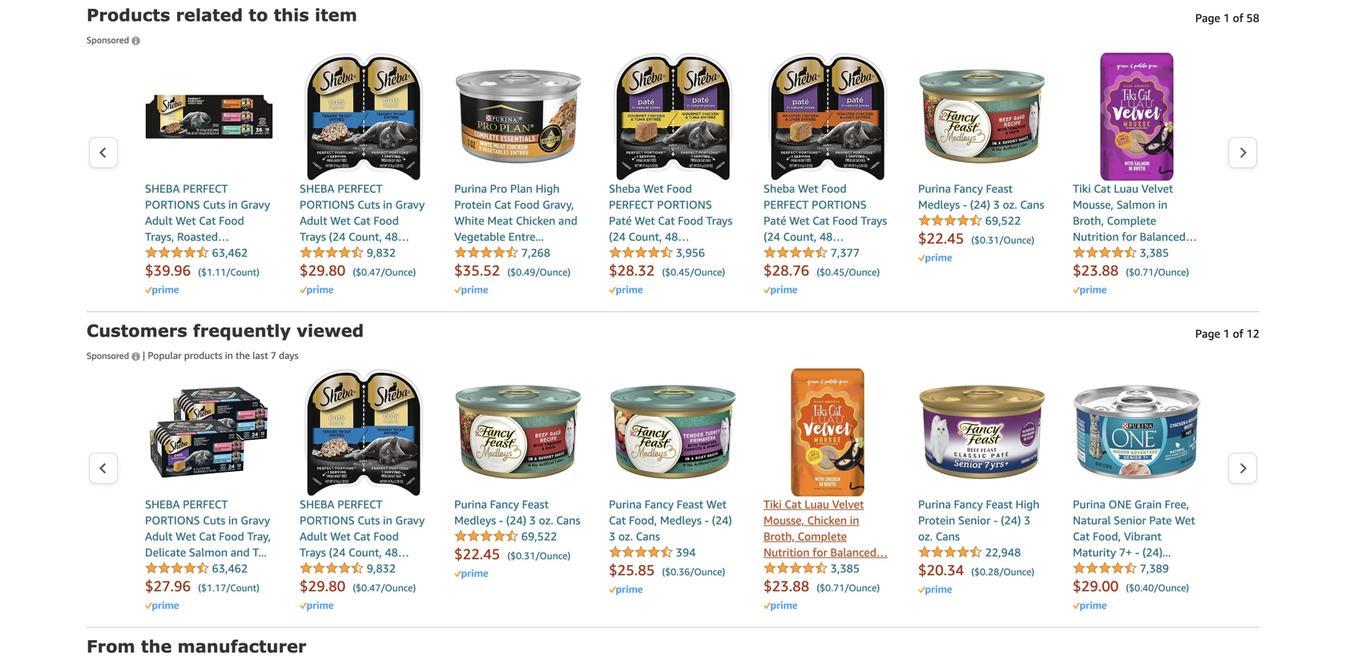 Task type: describe. For each thing, give the bounding box(es) containing it.
products related to this item
[[87, 4, 357, 25]]

purina pro plan high protein cat food gravy, white meat chicken and vegetable entre...
[[455, 182, 578, 243]]

$28.76
[[764, 262, 810, 279]]

vegetable
[[455, 230, 506, 243]]

cat inside sheba perfect portions cuts in gravy adult wet cat food tray, delicate salmon and t...
[[199, 530, 216, 543]]

oz. inside purina fancy feast wet cat food, medleys - (24) 3 oz. cans
[[619, 530, 633, 543]]

($0.40/ounce)
[[1127, 582, 1190, 594]]

$39.96 ($1.11/count)
[[145, 262, 260, 279]]

1 for customers frequently viewed
[[1224, 327, 1230, 340]]

($0.47/ounce) for products related to this item
[[353, 267, 416, 278]]

3,385 link for chicken
[[764, 562, 860, 576]]

purina fancy feast high protein senior - (24) 3 oz. cans link
[[919, 368, 1047, 545]]

page for customers frequently viewed
[[1196, 327, 1221, 340]]

$23.88 for tiki cat luau velvet mousse, chicken in broth, complete nutrition for balanced…
[[764, 578, 810, 595]]

purina for oz.
[[919, 498, 951, 511]]

feast for leftmost 69,522 link
[[522, 498, 549, 511]]

fancy for 22,948 link
[[954, 498, 983, 511]]

7,389
[[1140, 562, 1170, 575]]

products
[[184, 350, 223, 361]]

3 inside purina fancy feast wet cat food, medleys - (24) 3 oz. cans
[[609, 530, 616, 543]]

tiki for tiki cat luau velvet mousse, chicken in broth, complete nutrition for balanced…
[[764, 498, 782, 511]]

in inside tiki cat luau velvet mousse, chicken in broth, complete nutrition for balanced…
[[850, 514, 860, 527]]

adult for sheba perfect portions cuts in gravy adult wet cat food trays (24 count, 48… link associated with customers frequently viewed
[[300, 530, 327, 543]]

purina fancy feast medleys - (24) 3 oz. cans image for 69,522 link to the top
[[919, 53, 1047, 181]]

|
[[143, 350, 145, 361]]

broth, for tiki cat luau velvet mousse, salmon in broth, complete nutrition for balanced…
[[1073, 214, 1105, 227]]

fancy for leftmost 69,522 link
[[490, 498, 519, 511]]

perfect inside sheba perfect portions cuts in gravy adult wet cat food trays, roasted…
[[183, 182, 228, 195]]

days
[[279, 350, 299, 361]]

394
[[676, 546, 696, 559]]

- inside purina fancy feast high protein senior - (24) 3 oz. cans
[[994, 514, 998, 527]]

page 1 of 58
[[1196, 11, 1260, 24]]

t...
[[253, 546, 267, 559]]

medleys inside purina fancy feast wet cat food, medleys - (24) 3 oz. cans
[[660, 514, 702, 527]]

page 1 of 12
[[1196, 327, 1260, 340]]

tray,
[[247, 530, 271, 543]]

trays,
[[145, 230, 174, 243]]

mousse, for salmon
[[1073, 198, 1114, 211]]

grain
[[1135, 498, 1162, 511]]

sheba perfect portions cuts in gravy adult wet cat food trays (24 count, 48… link for customers frequently viewed
[[300, 368, 428, 561]]

pate
[[1150, 514, 1173, 527]]

$25.85
[[609, 562, 655, 579]]

oz. inside purina fancy feast high protein senior - (24) 3 oz. cans
[[919, 530, 933, 543]]

cat inside the "purina pro plan high protein cat food gravy, white meat chicken and vegetable entre..."
[[494, 198, 512, 211]]

3,385 for salmon
[[1140, 246, 1170, 259]]

purina for meat
[[455, 182, 487, 195]]

sheba perfect portions cuts in gravy adult wet cat food trays, roasted…
[[145, 182, 270, 243]]

vibrant
[[1124, 530, 1162, 543]]

purina for 3
[[609, 498, 642, 511]]

list for customers frequently viewed
[[119, 368, 1228, 612]]

fancy for 394 link
[[645, 498, 674, 511]]

products
[[87, 4, 170, 25]]

($0.71/ounce) for tiki cat luau velvet mousse, salmon in broth, complete nutrition for balanced…
[[1127, 267, 1190, 278]]

7,377 link
[[764, 246, 860, 261]]

wet inside purina fancy feast wet cat food, medleys - (24) 3 oz. cans
[[707, 498, 727, 511]]

for for chicken
[[813, 546, 828, 559]]

item
[[315, 4, 357, 25]]

perfect inside sheba perfect portions cuts in gravy adult wet cat food tray, delicate salmon and t...
[[183, 498, 228, 511]]

adult for sheba perfect portions cuts in gravy adult wet cat food trays, roasted… link
[[145, 214, 173, 227]]

wet inside sheba perfect portions cuts in gravy adult wet cat food trays, roasted…
[[176, 214, 196, 227]]

$22.45 ($0.31/ounce) for 69,522 link to the top
[[919, 230, 1035, 247]]

1 vertical spatial the
[[141, 636, 172, 657]]

gravy inside sheba perfect portions cuts in gravy adult wet cat food trays, roasted…
[[241, 198, 270, 211]]

($0.36/ounce)
[[662, 566, 726, 578]]

purina fancy feast medleys - (24) 3 oz. cans for 69,522 link to the top
[[919, 182, 1045, 211]]

this
[[274, 4, 309, 25]]

0 horizontal spatial 69,522 link
[[455, 530, 557, 544]]

cuts inside sheba perfect portions cuts in gravy adult wet cat food trays, roasted…
[[203, 198, 225, 211]]

purina one grain free, natural senior pate wet cat food, vibrant maturity 7+ - (24) 3 oz. pull-top cans image
[[1073, 368, 1202, 497]]

($0.28/ounce)
[[972, 566, 1035, 578]]

1 vertical spatial 69,522
[[522, 530, 557, 543]]

$29.00 ($0.40/ounce)
[[1073, 578, 1190, 595]]

frequently
[[193, 320, 291, 341]]

cans inside purina fancy feast high protein senior - (24) 3 oz. cans
[[936, 530, 960, 543]]

chicken inside the "purina pro plan high protein cat food gravy, white meat chicken and vegetable entre..."
[[516, 214, 556, 227]]

$23.88 ($0.71/ounce) for salmon
[[1073, 262, 1190, 279]]

from the manufacturer
[[87, 636, 306, 657]]

viewed
[[297, 320, 364, 341]]

free,
[[1165, 498, 1190, 511]]

- inside purina one grain free, natural senior pate wet cat food, vibrant maturity 7+ - (24)...
[[1136, 546, 1140, 559]]

9,832 link for products related to this item
[[300, 246, 396, 261]]

$28.32
[[609, 262, 655, 279]]

complete for chicken
[[798, 530, 847, 543]]

to
[[249, 4, 268, 25]]

portions for sheba perfect portions cuts in gravy adult wet cat food trays (24 count, 48… link for products related to this item
[[300, 198, 355, 211]]

sheba for $28.76
[[764, 182, 795, 195]]

$35.52 ($0.49/ounce)
[[455, 262, 571, 279]]

$35.52
[[455, 262, 500, 279]]

sheba for sheba perfect portions cuts in gravy adult wet cat food trays (24 count, 48… link associated with customers frequently viewed
[[300, 498, 335, 511]]

22,948 link
[[919, 546, 1021, 560]]

- inside purina fancy feast wet cat food, medleys - (24) 3 oz. cans
[[705, 514, 709, 527]]

protein for $35.52
[[455, 198, 492, 211]]

$29.80 ($0.47/ounce) for customers frequently viewed
[[300, 578, 416, 595]]

$22.45 ($0.31/ounce) for leftmost 69,522 link
[[455, 546, 571, 563]]

($0.45/ounce) for $28.32
[[662, 267, 726, 278]]

manufacturer
[[178, 636, 306, 657]]

pro
[[490, 182, 508, 195]]

1 horizontal spatial ($0.31/ounce)
[[972, 234, 1035, 246]]

balanced… for chicken
[[831, 546, 888, 559]]

list for products related to this item
[[119, 53, 1228, 296]]

purina fancy feast wet cat food, medleys - (24) 3 oz. cans link
[[609, 368, 738, 545]]

paté for $28.76
[[764, 214, 787, 227]]

sheba wet food perfect portions paté wet cat food trays (24 count, 48 servings), gourmet chicken and tuna entrée, easy peel twin-pack trays image
[[609, 53, 738, 181]]

gravy inside sheba perfect portions cuts in gravy adult wet cat food tray, delicate salmon and t...
[[241, 514, 270, 527]]

63,462 for frequently
[[212, 562, 248, 575]]

medleys for 69,522 link to the top
[[919, 198, 960, 211]]

1 sponsored from the top
[[87, 35, 131, 45]]

purina for food,
[[1073, 498, 1106, 511]]

high for $35.52
[[536, 182, 560, 195]]

1 vertical spatial ($0.31/ounce)
[[508, 550, 571, 562]]

3,956
[[676, 246, 705, 259]]

2 sponsored link from the top
[[87, 343, 143, 363]]

purina fancy feast wet cat food, medleys - (24) 3 oz. cans
[[609, 498, 732, 543]]

purina one grain free, natural senior pate wet cat food, vibrant maturity 7+ - (24)... link
[[1073, 368, 1202, 561]]

$20.34
[[919, 562, 965, 579]]

tiki cat luau velvet mousse, salmon in broth, complete nutrition for balanced…
[[1073, 182, 1198, 243]]

popular
[[148, 350, 182, 361]]

63,462 link for frequently
[[145, 562, 248, 576]]

and inside the "purina pro plan high protein cat food gravy, white meat chicken and vegetable entre..."
[[559, 214, 578, 227]]

in inside sheba perfect portions cuts in gravy adult wet cat food tray, delicate salmon and t...
[[228, 514, 238, 527]]

velvet for chicken
[[833, 498, 864, 511]]

($1.11/count)
[[198, 267, 260, 278]]

$27.96 ($1.17/count)
[[145, 578, 260, 595]]

delicate
[[145, 546, 186, 559]]

$29.80 ($0.47/ounce) for products related to this item
[[300, 262, 416, 279]]

tiki cat luau velvet mousse, salmon in broth, complete nutrition for balanced diet, wet cat food for all life stages, 2.8 oz. pouch (pack of 12) image
[[1073, 53, 1202, 181]]

mousse, for chicken
[[764, 514, 805, 527]]

394 link
[[609, 546, 696, 560]]

($0.49/ounce)
[[508, 267, 571, 278]]

luau for chicken
[[805, 498, 830, 511]]

purina fancy feast medleys - (24) 3 oz. cans link for 69,522 link to the top
[[919, 53, 1047, 213]]

maturity
[[1073, 546, 1117, 559]]

next image
[[1239, 463, 1248, 475]]

food inside sheba perfect portions cuts in gravy adult wet cat food trays, roasted…
[[219, 214, 244, 227]]

$20.34 ($0.28/ounce)
[[919, 562, 1035, 579]]

in inside sheba perfect portions cuts in gravy adult wet cat food trays, roasted…
[[228, 198, 238, 211]]

medleys for leftmost 69,522 link
[[455, 514, 496, 527]]

(24) inside purina fancy feast wet cat food, medleys - (24) 3 oz. cans
[[712, 514, 732, 527]]

(24)...
[[1143, 546, 1172, 559]]

gravy,
[[543, 198, 574, 211]]

tiki cat luau velvet mousse, chicken in broth, complete nutrition for balanced…
[[764, 498, 888, 559]]

sheba perfect portions cuts in gravy adult wet cat food trays, roasted chicken, gourmet salmon, and sustainable tuna entrée, easy peel twin-pack - 18 count (pack of 2) image
[[145, 53, 273, 181]]

($0.45/ounce) for $28.76
[[817, 267, 880, 278]]

63,462 link for related
[[145, 246, 248, 261]]

natural
[[1073, 514, 1111, 527]]

$22.45 for 69,522 link to the top
[[919, 230, 965, 247]]

sheba wet food perfect portions paté wet cat food trays (24 count, 48… for $28.76
[[764, 182, 888, 243]]

portions for sheba perfect portions cuts in gravy adult wet cat food trays, roasted… link
[[145, 198, 200, 211]]

$29.00
[[1073, 578, 1119, 595]]

wet inside sheba perfect portions cuts in gravy adult wet cat food tray, delicate salmon and t...
[[176, 530, 196, 543]]

sheba perfect portions cuts in gravy adult wet cat food tray, delicate salmon and t...
[[145, 498, 271, 559]]

broth, for tiki cat luau velvet mousse, chicken in broth, complete nutrition for balanced…
[[764, 530, 795, 543]]

paté for $28.32
[[609, 214, 632, 227]]

last
[[253, 350, 268, 361]]

0 vertical spatial 69,522
[[986, 214, 1021, 227]]

1 for products related to this item
[[1224, 11, 1230, 24]]

white
[[455, 214, 485, 227]]

$23.88 ($0.71/ounce) for chicken
[[764, 578, 880, 595]]

balanced… for salmon
[[1140, 230, 1198, 243]]

9,832 for customers frequently viewed
[[367, 562, 396, 575]]

adult for sheba perfect portions cuts in gravy adult wet cat food trays (24 count, 48… link for products related to this item
[[300, 214, 327, 227]]

one
[[1109, 498, 1132, 511]]

7
[[271, 350, 276, 361]]

7,268 link
[[455, 246, 551, 261]]

| popular products in the last 7 days
[[143, 350, 299, 361]]



Task type: vqa. For each thing, say whether or not it's contained in the screenshot.


Task type: locate. For each thing, give the bounding box(es) containing it.
sheba perfect portions cuts in gravy adult wet cat food trays (24 count, 48…
[[300, 182, 425, 243], [300, 498, 425, 559]]

0 horizontal spatial tiki
[[764, 498, 782, 511]]

food, inside purina one grain free, natural senior pate wet cat food, vibrant maturity 7+ - (24)...
[[1093, 530, 1122, 543]]

broth, inside tiki cat luau velvet mousse, chicken in broth, complete nutrition for balanced…
[[764, 530, 795, 543]]

sponsored link down customers
[[87, 343, 143, 363]]

portions inside sheba perfect portions cuts in gravy adult wet cat food tray, delicate salmon and t...
[[145, 514, 200, 527]]

($0.71/ounce) for tiki cat luau velvet mousse, chicken in broth, complete nutrition for balanced…
[[817, 582, 880, 594]]

paté up 7,377 link
[[764, 214, 787, 227]]

1 horizontal spatial nutrition
[[1073, 230, 1119, 243]]

feast
[[986, 182, 1013, 195], [522, 498, 549, 511], [677, 498, 704, 511], [986, 498, 1013, 511]]

0 vertical spatial mousse,
[[1073, 198, 1114, 211]]

high for $20.34
[[1016, 498, 1040, 511]]

1 horizontal spatial sheba
[[764, 182, 795, 195]]

sheba for $28.32
[[609, 182, 641, 195]]

purina fancy feast medleys - (24) 3 oz. cans image
[[919, 53, 1047, 181], [455, 368, 583, 497]]

0 horizontal spatial broth,
[[764, 530, 795, 543]]

sheba perfect portions cuts in gravy adult wet cat food trays (24 count, 48 servings), tender trout entrée, easy peel twin-pack trays image for customers frequently viewed
[[300, 368, 428, 497]]

food, up 'maturity'
[[1093, 530, 1122, 543]]

0 vertical spatial $22.45 ($0.31/ounce)
[[919, 230, 1035, 247]]

cat inside purina one grain free, natural senior pate wet cat food, vibrant maturity 7+ - (24)...
[[1073, 530, 1090, 543]]

sheba wet food perfect portions paté wet cat food trays (24 count, 48… for $28.32
[[609, 182, 733, 243]]

($1.17/count)
[[198, 582, 260, 594]]

0 horizontal spatial 3,385 link
[[764, 562, 860, 576]]

0 vertical spatial food,
[[629, 514, 657, 527]]

2 63,462 link from the top
[[145, 562, 248, 576]]

velvet for salmon
[[1142, 182, 1174, 195]]

adult for the sheba perfect portions cuts in gravy adult wet cat food tray, delicate salmon and t... link
[[145, 530, 173, 543]]

sheba perfect portions cuts in gravy adult wet cat food trays (24 count, 48… for products related to this item
[[300, 182, 425, 243]]

0 horizontal spatial chicken
[[516, 214, 556, 227]]

chicken
[[516, 214, 556, 227], [808, 514, 847, 527]]

high inside the "purina pro plan high protein cat food gravy, white meat chicken and vegetable entre..."
[[536, 182, 560, 195]]

0 vertical spatial complete
[[1107, 214, 1157, 227]]

wet inside purina one grain free, natural senior pate wet cat food, vibrant maturity 7+ - (24)...
[[1175, 514, 1196, 527]]

1 vertical spatial purina fancy feast medleys - (24) 3 oz. cans image
[[455, 368, 583, 497]]

1 horizontal spatial chicken
[[808, 514, 847, 527]]

adult inside sheba perfect portions cuts in gravy adult wet cat food tray, delicate salmon and t...
[[145, 530, 173, 543]]

nutrition inside tiki cat luau velvet mousse, chicken in broth, complete nutrition for balanced…
[[764, 546, 810, 559]]

1 vertical spatial 3,385 link
[[764, 562, 860, 576]]

2 sheba perfect portions cuts in gravy adult wet cat food trays (24 count, 48 servings), tender trout entrée, easy peel twin-pack trays image from the top
[[300, 368, 428, 497]]

7,377
[[831, 246, 860, 259]]

velvet down tiki cat luau velvet mousse, chicken in broth, complete nutrition for balanced diet, wet cat food for all life stages, 2.8 oz. pouch (pack of 12) image
[[833, 498, 864, 511]]

customers
[[87, 320, 187, 341]]

0 horizontal spatial $22.45
[[455, 546, 500, 563]]

purina fancy feast medleys - (24) 3 oz. cans image for leftmost 69,522 link
[[455, 368, 583, 497]]

1 horizontal spatial luau
[[1114, 182, 1139, 195]]

1 sheba perfect portions cuts in gravy adult wet cat food trays (24 count, 48… from the top
[[300, 182, 425, 243]]

cuts inside sheba perfect portions cuts in gravy adult wet cat food tray, delicate salmon and t...
[[203, 514, 225, 527]]

in inside tiki cat luau velvet mousse, salmon in broth, complete nutrition for balanced…
[[1159, 198, 1168, 211]]

sheba for sheba perfect portions cuts in gravy adult wet cat food trays, roasted… link
[[145, 182, 180, 195]]

0 horizontal spatial 69,522
[[522, 530, 557, 543]]

1 horizontal spatial balanced…
[[1140, 230, 1198, 243]]

purina inside purina fancy feast high protein senior - (24) 3 oz. cans
[[919, 498, 951, 511]]

velvet
[[1142, 182, 1174, 195], [833, 498, 864, 511]]

tiki for tiki cat luau velvet mousse, salmon in broth, complete nutrition for balanced…
[[1073, 182, 1091, 195]]

1 list from the top
[[119, 53, 1228, 296]]

purina inside the "purina pro plan high protein cat food gravy, white meat chicken and vegetable entre..."
[[455, 182, 487, 195]]

2 paté from the left
[[764, 214, 787, 227]]

1 horizontal spatial 69,522
[[986, 214, 1021, 227]]

of left 12
[[1233, 327, 1244, 340]]

luau inside tiki cat luau velvet mousse, chicken in broth, complete nutrition for balanced…
[[805, 498, 830, 511]]

trays
[[707, 214, 733, 227], [861, 214, 888, 227], [300, 230, 326, 243], [300, 546, 326, 559]]

0 vertical spatial sheba perfect portions cuts in gravy adult wet cat food trays (24 count, 48 servings), tender trout entrée, easy peel twin-pack trays image
[[300, 53, 428, 181]]

0 vertical spatial nutrition
[[1073, 230, 1119, 243]]

customers frequently viewed
[[87, 320, 364, 341]]

1 previous image from the top
[[99, 147, 107, 159]]

3,385 link for salmon
[[1073, 246, 1170, 261]]

paté up 3,956 link
[[609, 214, 632, 227]]

balanced…
[[1140, 230, 1198, 243], [831, 546, 888, 559]]

1 vertical spatial $22.45
[[455, 546, 500, 563]]

$29.80 for products related to this item
[[300, 262, 346, 279]]

2 1 from the top
[[1224, 327, 1230, 340]]

0 vertical spatial purina fancy feast medleys - (24) 3 oz. cans
[[919, 182, 1045, 211]]

list
[[119, 53, 1228, 296], [119, 368, 1228, 612]]

broth, inside tiki cat luau velvet mousse, salmon in broth, complete nutrition for balanced…
[[1073, 214, 1105, 227]]

1 horizontal spatial complete
[[1107, 214, 1157, 227]]

sheba perfect portions cuts in gravy adult wet cat food trays (24 count, 48… link
[[300, 53, 428, 245], [300, 368, 428, 561]]

oz.
[[1003, 198, 1018, 211], [539, 514, 554, 527], [619, 530, 633, 543], [919, 530, 933, 543]]

senior inside purina one grain free, natural senior pate wet cat food, vibrant maturity 7+ - (24)...
[[1114, 514, 1147, 527]]

1 horizontal spatial purina fancy feast medleys - (24) 3 oz. cans
[[919, 182, 1045, 211]]

($0.71/ounce) down tiki cat luau velvet mousse, chicken in broth, complete nutrition for balanced…
[[817, 582, 880, 594]]

the left "last"
[[236, 350, 250, 361]]

1 horizontal spatial the
[[236, 350, 250, 361]]

0 vertical spatial $29.80 ($0.47/ounce)
[[300, 262, 416, 279]]

0 vertical spatial sponsored link
[[87, 27, 140, 47]]

for inside tiki cat luau velvet mousse, chicken in broth, complete nutrition for balanced…
[[813, 546, 828, 559]]

9,832 for products related to this item
[[367, 246, 396, 259]]

page
[[1196, 11, 1221, 24], [1196, 327, 1221, 340]]

2 ($0.47/ounce) from the top
[[353, 582, 416, 594]]

1 horizontal spatial for
[[1122, 230, 1137, 243]]

2 sheba perfect portions cuts in gravy adult wet cat food trays (24 count, 48… link from the top
[[300, 368, 428, 561]]

sheba wet food perfect portions paté wet cat food trays (24 count, 48… link for $28.76
[[764, 53, 892, 245]]

1 sheba from the left
[[609, 182, 641, 195]]

$22.45 for leftmost 69,522 link
[[455, 546, 500, 563]]

$25.85 ($0.36/ounce)
[[609, 562, 726, 579]]

sheba perfect portions cuts in gravy adult wet cat food tray, delicate salmon and tender whitefish & tuna entrée, twin-pack - 12 count (pack of 2) image
[[145, 368, 273, 497]]

0 vertical spatial $23.88
[[1073, 262, 1119, 279]]

1 $29.80 from the top
[[300, 262, 346, 279]]

1 horizontal spatial food,
[[1093, 530, 1122, 543]]

sheba wet food perfect portions paté wet cat food trays (24 count, 48 servings), roasted chicken and liver entrée, easy peel twin-pack trays image
[[764, 53, 892, 181]]

0 horizontal spatial mousse,
[[764, 514, 805, 527]]

7+
[[1120, 546, 1133, 559]]

sheba inside sheba perfect portions cuts in gravy adult wet cat food tray, delicate salmon and t...
[[145, 498, 180, 511]]

luau inside tiki cat luau velvet mousse, salmon in broth, complete nutrition for balanced…
[[1114, 182, 1139, 195]]

1 horizontal spatial $23.88
[[1073, 262, 1119, 279]]

fancy inside purina fancy feast wet cat food, medleys - (24) 3 oz. cans
[[645, 498, 674, 511]]

3,385 for chicken
[[831, 562, 860, 575]]

$23.88 down tiki cat luau velvet mousse, chicken in broth, complete nutrition for balanced…
[[764, 578, 810, 595]]

$23.88 down tiki cat luau velvet mousse, salmon in broth, complete nutrition for balanced…
[[1073, 262, 1119, 279]]

0 horizontal spatial high
[[536, 182, 560, 195]]

senior inside purina fancy feast high protein senior - (24) 3 oz. cans
[[959, 514, 991, 527]]

sheba wet food perfect portions paté wet cat food trays (24 count, 48… up 7,377 link
[[764, 182, 888, 243]]

1 horizontal spatial paté
[[764, 214, 787, 227]]

senior down one
[[1114, 514, 1147, 527]]

previous image for customers
[[99, 463, 107, 475]]

next image
[[1239, 147, 1248, 159]]

0 horizontal spatial purina fancy feast medleys - (24) 3 oz. cans
[[455, 498, 581, 527]]

previous image for products
[[99, 147, 107, 159]]

luau
[[1114, 182, 1139, 195], [805, 498, 830, 511]]

0 vertical spatial $22.45
[[919, 230, 965, 247]]

1 vertical spatial luau
[[805, 498, 830, 511]]

$28.32 ($0.45/ounce)
[[609, 262, 726, 279]]

feast for 69,522 link to the top
[[986, 182, 1013, 195]]

senior
[[959, 514, 991, 527], [1114, 514, 1147, 527]]

0 horizontal spatial complete
[[798, 530, 847, 543]]

sheba for the sheba perfect portions cuts in gravy adult wet cat food tray, delicate salmon and t... link
[[145, 498, 180, 511]]

0 vertical spatial $29.80
[[300, 262, 346, 279]]

1 vertical spatial 63,462
[[212, 562, 248, 575]]

sheba wet food perfect portions paté wet cat food trays (24 count, 48…
[[609, 182, 733, 243], [764, 182, 888, 243]]

portions for sheba perfect portions cuts in gravy adult wet cat food trays (24 count, 48… link associated with customers frequently viewed
[[300, 514, 355, 527]]

2 ($0.45/ounce) from the left
[[817, 267, 880, 278]]

0 horizontal spatial protein
[[455, 198, 492, 211]]

1 1 from the top
[[1224, 11, 1230, 24]]

12
[[1247, 327, 1260, 340]]

1 $29.80 ($0.47/ounce) from the top
[[300, 262, 416, 279]]

0 vertical spatial of
[[1233, 11, 1244, 24]]

0 vertical spatial broth,
[[1073, 214, 1105, 227]]

tiki cat luau velvet mousse, salmon in broth, complete nutrition for balanced… link
[[1073, 53, 1202, 245]]

1 horizontal spatial 69,522 link
[[919, 214, 1021, 228]]

sheba perfect portions cuts in gravy adult wet cat food trays (24 count, 48 servings), tender trout entrée, easy peel twin-pack trays image for products related to this item
[[300, 53, 428, 181]]

0 vertical spatial purina fancy feast medleys - (24) 3 oz. cans link
[[919, 53, 1047, 213]]

0 vertical spatial 9,832
[[367, 246, 396, 259]]

($0.47/ounce) for customers frequently viewed
[[353, 582, 416, 594]]

complete inside tiki cat luau velvet mousse, chicken in broth, complete nutrition for balanced…
[[798, 530, 847, 543]]

1 senior from the left
[[959, 514, 991, 527]]

previous image
[[99, 147, 107, 159], [99, 463, 107, 475]]

salmon inside tiki cat luau velvet mousse, salmon in broth, complete nutrition for balanced…
[[1117, 198, 1156, 211]]

2 9,832 from the top
[[367, 562, 396, 575]]

1 vertical spatial 69,522 link
[[455, 530, 557, 544]]

0 horizontal spatial and
[[231, 546, 250, 559]]

9,832 link
[[300, 246, 396, 261], [300, 562, 396, 576]]

3,385 down tiki cat luau velvet mousse, salmon in broth, complete nutrition for balanced…
[[1140, 246, 1170, 259]]

2 $29.80 ($0.47/ounce) from the top
[[300, 578, 416, 595]]

2 sponsored from the top
[[87, 351, 131, 361]]

broth,
[[1073, 214, 1105, 227], [764, 530, 795, 543]]

mousse, inside tiki cat luau velvet mousse, chicken in broth, complete nutrition for balanced…
[[764, 514, 805, 527]]

food,
[[629, 514, 657, 527], [1093, 530, 1122, 543]]

velvet inside tiki cat luau velvet mousse, chicken in broth, complete nutrition for balanced…
[[833, 498, 864, 511]]

for inside tiki cat luau velvet mousse, salmon in broth, complete nutrition for balanced…
[[1122, 230, 1137, 243]]

sheba for sheba perfect portions cuts in gravy adult wet cat food trays (24 count, 48… link for products related to this item
[[300, 182, 335, 195]]

1 vertical spatial food,
[[1093, 530, 1122, 543]]

3 inside purina fancy feast high protein senior - (24) 3 oz. cans
[[1024, 514, 1031, 527]]

7,268
[[522, 246, 551, 259]]

2 previous image from the top
[[99, 463, 107, 475]]

63,462 up "($1.17/count)"
[[212, 562, 248, 575]]

1 vertical spatial mousse,
[[764, 514, 805, 527]]

0 vertical spatial sheba perfect portions cuts in gravy adult wet cat food trays (24 count, 48…
[[300, 182, 425, 243]]

cans
[[1021, 198, 1045, 211], [557, 514, 581, 527], [636, 530, 660, 543], [936, 530, 960, 543]]

food, inside purina fancy feast wet cat food, medleys - (24) 3 oz. cans
[[629, 514, 657, 527]]

page left 12
[[1196, 327, 1221, 340]]

0 horizontal spatial $23.88 ($0.71/ounce)
[[764, 578, 880, 595]]

tiki cat luau velvet mousse, chicken in broth, complete nutrition for balanced… link
[[764, 368, 892, 561]]

($0.45/ounce) inside the '$28.76 ($0.45/ounce)'
[[817, 267, 880, 278]]

1 vertical spatial tiki
[[764, 498, 782, 511]]

complete for salmon
[[1107, 214, 1157, 227]]

0 vertical spatial ($0.31/ounce)
[[972, 234, 1035, 246]]

purina inside purina one grain free, natural senior pate wet cat food, vibrant maturity 7+ - (24)...
[[1073, 498, 1106, 511]]

sheba up 7,377 link
[[764, 182, 795, 195]]

22,948
[[986, 546, 1021, 559]]

1 vertical spatial sheba perfect portions cuts in gravy adult wet cat food trays (24 count, 48… link
[[300, 368, 428, 561]]

tiki inside tiki cat luau velvet mousse, salmon in broth, complete nutrition for balanced…
[[1073, 182, 1091, 195]]

sheba wet food perfect portions paté wet cat food trays (24 count, 48… link for $28.32
[[609, 53, 738, 245]]

0 vertical spatial chicken
[[516, 214, 556, 227]]

1 left 12
[[1224, 327, 1230, 340]]

1 paté from the left
[[609, 214, 632, 227]]

1 horizontal spatial and
[[559, 214, 578, 227]]

balanced… inside tiki cat luau velvet mousse, salmon in broth, complete nutrition for balanced…
[[1140, 230, 1198, 243]]

page for products related to this item
[[1196, 11, 1221, 24]]

(24) inside purina fancy feast high protein senior - (24) 3 oz. cans
[[1001, 514, 1022, 527]]

purina one grain free, natural senior pate wet cat food, vibrant maturity 7+ - (24)...
[[1073, 498, 1196, 559]]

1 horizontal spatial sheba wet food perfect portions paté wet cat food trays (24 count, 48…
[[764, 182, 888, 243]]

$23.88 ($0.71/ounce) down tiki cat luau velvet mousse, salmon in broth, complete nutrition for balanced…
[[1073, 262, 1190, 279]]

1 vertical spatial protein
[[919, 514, 956, 527]]

1 vertical spatial $29.80 ($0.47/ounce)
[[300, 578, 416, 595]]

1 vertical spatial broth,
[[764, 530, 795, 543]]

0 horizontal spatial $23.88
[[764, 578, 810, 595]]

0 horizontal spatial ($0.31/ounce)
[[508, 550, 571, 562]]

1 sheba perfect portions cuts in gravy adult wet cat food trays (24 count, 48 servings), tender trout entrée, easy peel twin-pack trays image from the top
[[300, 53, 428, 181]]

sheba wet food perfect portions paté wet cat food trays (24 count, 48… link
[[609, 53, 738, 245], [764, 53, 892, 245]]

1 sponsored link from the top
[[87, 27, 140, 47]]

1 63,462 link from the top
[[145, 246, 248, 261]]

food inside the "purina pro plan high protein cat food gravy, white meat chicken and vegetable entre..."
[[514, 198, 540, 211]]

2 list from the top
[[119, 368, 1228, 612]]

7,389 link
[[1073, 562, 1170, 576]]

nutrition inside tiki cat luau velvet mousse, salmon in broth, complete nutrition for balanced…
[[1073, 230, 1119, 243]]

1 vertical spatial 9,832 link
[[300, 562, 396, 576]]

protein inside the "purina pro plan high protein cat food gravy, white meat chicken and vegetable entre..."
[[455, 198, 492, 211]]

2 page from the top
[[1196, 327, 1221, 340]]

meat
[[488, 214, 513, 227]]

$23.88 ($0.71/ounce) down tiki cat luau velvet mousse, chicken in broth, complete nutrition for balanced…
[[764, 578, 880, 595]]

protein up white
[[455, 198, 492, 211]]

1 sheba perfect portions cuts in gravy adult wet cat food trays (24 count, 48… link from the top
[[300, 53, 428, 245]]

sheba perfect portions cuts in gravy adult wet cat food trays (24 count, 48… for customers frequently viewed
[[300, 498, 425, 559]]

1 ($0.47/ounce) from the top
[[353, 267, 416, 278]]

1 page from the top
[[1196, 11, 1221, 24]]

purina pro plan high protein cat food gravy, white meat chicken and vegetable entre... link
[[455, 53, 583, 245]]

food, up 394 link
[[629, 514, 657, 527]]

senior for $29.00
[[1114, 514, 1147, 527]]

protein for $20.34
[[919, 514, 956, 527]]

1 vertical spatial 3,385
[[831, 562, 860, 575]]

63,462 link up the $27.96 ($1.17/count)
[[145, 562, 248, 576]]

purina fancy feast high protein senior - (24) 3 oz. cans image
[[919, 368, 1047, 497]]

1 horizontal spatial ($0.71/ounce)
[[1127, 267, 1190, 278]]

luau for salmon
[[1114, 182, 1139, 195]]

salmon inside sheba perfect portions cuts in gravy adult wet cat food tray, delicate salmon and t...
[[189, 546, 228, 559]]

fancy
[[954, 182, 983, 195], [490, 498, 519, 511], [645, 498, 674, 511], [954, 498, 983, 511]]

and inside sheba perfect portions cuts in gravy adult wet cat food tray, delicate salmon and t...
[[231, 546, 250, 559]]

1 9,832 from the top
[[367, 246, 396, 259]]

complete inside tiki cat luau velvet mousse, salmon in broth, complete nutrition for balanced…
[[1107, 214, 1157, 227]]

$27.96
[[145, 578, 191, 595]]

feast for 394 link
[[677, 498, 704, 511]]

sponsored
[[87, 35, 131, 45], [87, 351, 131, 361]]

high inside purina fancy feast high protein senior - (24) 3 oz. cans
[[1016, 498, 1040, 511]]

2 horizontal spatial medleys
[[919, 198, 960, 211]]

1 63,462 from the top
[[212, 246, 248, 259]]

2 sheba from the left
[[764, 182, 795, 195]]

1 vertical spatial list
[[119, 368, 1228, 612]]

2 $29.80 from the top
[[300, 578, 346, 595]]

chicken inside tiki cat luau velvet mousse, chicken in broth, complete nutrition for balanced…
[[808, 514, 847, 527]]

velvet inside tiki cat luau velvet mousse, salmon in broth, complete nutrition for balanced…
[[1142, 182, 1174, 195]]

sponsored link down the products
[[87, 27, 140, 47]]

roasted…
[[177, 230, 229, 243]]

cans inside purina fancy feast wet cat food, medleys - (24) 3 oz. cans
[[636, 530, 660, 543]]

$28.76 ($0.45/ounce)
[[764, 262, 880, 279]]

food inside sheba perfect portions cuts in gravy adult wet cat food tray, delicate salmon and t...
[[219, 530, 244, 543]]

0 vertical spatial previous image
[[99, 147, 107, 159]]

purina fancy feast medleys - (24) 3 oz. cans for leftmost 69,522 link
[[455, 498, 581, 527]]

purina fancy feast medleys - (24) 3 oz. cans link
[[919, 53, 1047, 213], [455, 368, 583, 529]]

($0.45/ounce) inside $28.32 ($0.45/ounce)
[[662, 267, 726, 278]]

1 vertical spatial $23.88 ($0.71/ounce)
[[764, 578, 880, 595]]

senior for $20.34
[[959, 514, 991, 527]]

sheba perfect portions cuts in gravy adult wet cat food trays (24 count, 48 servings), tender trout entrée, easy peel twin-pack trays image
[[300, 53, 428, 181], [300, 368, 428, 497]]

1 horizontal spatial protein
[[919, 514, 956, 527]]

1 left 58
[[1224, 11, 1230, 24]]

1 vertical spatial velvet
[[833, 498, 864, 511]]

0 vertical spatial sheba perfect portions cuts in gravy adult wet cat food trays (24 count, 48… link
[[300, 53, 428, 245]]

paté
[[609, 214, 632, 227], [764, 214, 787, 227]]

protein up 22,948 link
[[919, 514, 956, 527]]

adult
[[145, 214, 173, 227], [300, 214, 327, 227], [145, 530, 173, 543], [300, 530, 327, 543]]

0 vertical spatial 3,385
[[1140, 246, 1170, 259]]

2 63,462 from the top
[[212, 562, 248, 575]]

sheba inside sheba perfect portions cuts in gravy adult wet cat food trays, roasted…
[[145, 182, 180, 195]]

sponsored left | in the left of the page
[[87, 351, 131, 361]]

feast inside purina fancy feast wet cat food, medleys - (24) 3 oz. cans
[[677, 498, 704, 511]]

of left 58
[[1233, 11, 1244, 24]]

mousse, inside tiki cat luau velvet mousse, salmon in broth, complete nutrition for balanced…
[[1073, 198, 1114, 211]]

fancy for 69,522 link to the top
[[954, 182, 983, 195]]

cuts
[[203, 198, 225, 211], [358, 198, 380, 211], [203, 514, 225, 527], [358, 514, 380, 527]]

63,462 for related
[[212, 246, 248, 259]]

($0.31/ounce)
[[972, 234, 1035, 246], [508, 550, 571, 562]]

senior up 22,948 link
[[959, 514, 991, 527]]

1 sheba wet food perfect portions paté wet cat food trays (24 count, 48… link from the left
[[609, 53, 738, 245]]

cat inside purina fancy feast wet cat food, medleys - (24) 3 oz. cans
[[609, 514, 626, 527]]

luau down tiki cat luau velvet mousse, chicken in broth, complete nutrition for balanced diet, wet cat food for all life stages, 2.8 oz. pouch (pack of 12) image
[[805, 498, 830, 511]]

0 vertical spatial 63,462 link
[[145, 246, 248, 261]]

sheba
[[609, 182, 641, 195], [764, 182, 795, 195]]

purina fancy feast wet cat food, medleys - (24) 3 oz. cans image
[[609, 368, 738, 497]]

1 horizontal spatial purina fancy feast medleys - (24) 3 oz. cans link
[[919, 53, 1047, 213]]

($0.45/ounce) down 3,956
[[662, 267, 726, 278]]

2 sheba perfect portions cuts in gravy adult wet cat food trays (24 count, 48… from the top
[[300, 498, 425, 559]]

medleys
[[919, 198, 960, 211], [455, 514, 496, 527], [660, 514, 702, 527]]

63,462
[[212, 246, 248, 259], [212, 562, 248, 575]]

count,
[[349, 230, 382, 243], [629, 230, 662, 243], [784, 230, 817, 243], [349, 546, 382, 559]]

purina inside purina fancy feast wet cat food, medleys - (24) 3 oz. cans
[[609, 498, 642, 511]]

3,385
[[1140, 246, 1170, 259], [831, 562, 860, 575]]

sheba perfect portions cuts in gravy adult wet cat food trays, roasted… link
[[145, 53, 273, 245]]

3,385 down tiki cat luau velvet mousse, chicken in broth, complete nutrition for balanced…
[[831, 562, 860, 575]]

$22.45
[[919, 230, 965, 247], [455, 546, 500, 563]]

sheba wet food perfect portions paté wet cat food trays (24 count, 48… up 3,956 link
[[609, 182, 733, 243]]

1 9,832 link from the top
[[300, 246, 396, 261]]

3,385 link down tiki cat luau velvet mousse, salmon in broth, complete nutrition for balanced…
[[1073, 246, 1170, 261]]

1 sheba wet food perfect portions paté wet cat food trays (24 count, 48… from the left
[[609, 182, 733, 243]]

high up 22,948
[[1016, 498, 1040, 511]]

0 vertical spatial $23.88 ($0.71/ounce)
[[1073, 262, 1190, 279]]

protein
[[455, 198, 492, 211], [919, 514, 956, 527]]

0 vertical spatial 69,522 link
[[919, 214, 1021, 228]]

and
[[559, 214, 578, 227], [231, 546, 250, 559]]

($0.45/ounce)
[[662, 267, 726, 278], [817, 267, 880, 278]]

9,832
[[367, 246, 396, 259], [367, 562, 396, 575]]

high up the gravy,
[[536, 182, 560, 195]]

3,956 link
[[609, 246, 705, 261]]

for for salmon
[[1122, 230, 1137, 243]]

($0.45/ounce) down 7,377
[[817, 267, 880, 278]]

$29.80 for customers frequently viewed
[[300, 578, 346, 595]]

and down the gravy,
[[559, 214, 578, 227]]

adult inside sheba perfect portions cuts in gravy adult wet cat food trays, roasted…
[[145, 214, 173, 227]]

1 vertical spatial page
[[1196, 327, 1221, 340]]

and left t...
[[231, 546, 250, 559]]

0 horizontal spatial 3,385
[[831, 562, 860, 575]]

protein inside purina fancy feast high protein senior - (24) 3 oz. cans
[[919, 514, 956, 527]]

cat inside tiki cat luau velvet mousse, chicken in broth, complete nutrition for balanced…
[[785, 498, 802, 511]]

$29.80 ($0.47/ounce)
[[300, 262, 416, 279], [300, 578, 416, 595]]

$23.88 for tiki cat luau velvet mousse, salmon in broth, complete nutrition for balanced…
[[1073, 262, 1119, 279]]

luau down tiki cat luau velvet mousse, salmon in broth, complete nutrition for balanced diet, wet cat food for all life stages, 2.8 oz. pouch (pack of 12) image
[[1114, 182, 1139, 195]]

entre...
[[509, 230, 544, 243]]

nutrition for tiki cat luau velvet mousse, salmon in broth, complete nutrition for balanced…
[[1073, 230, 1119, 243]]

0 vertical spatial high
[[536, 182, 560, 195]]

1 vertical spatial ($0.47/ounce)
[[353, 582, 416, 594]]

page left 58
[[1196, 11, 1221, 24]]

in
[[228, 198, 238, 211], [383, 198, 393, 211], [1159, 198, 1168, 211], [225, 350, 233, 361], [228, 514, 238, 527], [383, 514, 393, 527], [850, 514, 860, 527]]

purina pro plan high protein cat food gravy, white meat chicken and vegetable entree - (24) 3 oz. pull-top cans image
[[455, 53, 583, 181]]

$39.96
[[145, 262, 191, 279]]

0 horizontal spatial sheba wet food perfect portions paté wet cat food trays (24 count, 48… link
[[609, 53, 738, 245]]

related
[[176, 4, 243, 25]]

$23.88 ($0.71/ounce)
[[1073, 262, 1190, 279], [764, 578, 880, 595]]

mousse,
[[1073, 198, 1114, 211], [764, 514, 805, 527]]

cat inside tiki cat luau velvet mousse, salmon in broth, complete nutrition for balanced…
[[1094, 182, 1111, 195]]

1 horizontal spatial purina fancy feast medleys - (24) 3 oz. cans image
[[919, 53, 1047, 181]]

feast inside purina fancy feast high protein senior - (24) 3 oz. cans
[[986, 498, 1013, 511]]

tiki inside tiki cat luau velvet mousse, chicken in broth, complete nutrition for balanced…
[[764, 498, 782, 511]]

purina fancy feast high protein senior - (24) 3 oz. cans
[[919, 498, 1040, 543]]

plan
[[510, 182, 533, 195]]

fancy inside purina fancy feast high protein senior - (24) 3 oz. cans
[[954, 498, 983, 511]]

feast for 22,948 link
[[986, 498, 1013, 511]]

sponsored down the products
[[87, 35, 131, 45]]

1 horizontal spatial medleys
[[660, 514, 702, 527]]

3,385 link
[[1073, 246, 1170, 261], [764, 562, 860, 576]]

63,462 up ($1.11/count)
[[212, 246, 248, 259]]

balanced… inside tiki cat luau velvet mousse, chicken in broth, complete nutrition for balanced…
[[831, 546, 888, 559]]

of for customers frequently viewed
[[1233, 327, 1244, 340]]

cat inside sheba perfect portions cuts in gravy adult wet cat food trays, roasted…
[[199, 214, 216, 227]]

the right from
[[141, 636, 172, 657]]

sheba perfect portions cuts in gravy adult wet cat food tray, delicate salmon and t... link
[[145, 368, 273, 561]]

1 vertical spatial nutrition
[[764, 546, 810, 559]]

2 9,832 link from the top
[[300, 562, 396, 576]]

1 vertical spatial balanced…
[[831, 546, 888, 559]]

0 vertical spatial and
[[559, 214, 578, 227]]

1 horizontal spatial sheba wet food perfect portions paté wet cat food trays (24 count, 48… link
[[764, 53, 892, 245]]

58
[[1247, 11, 1260, 24]]

1 of from the top
[[1233, 11, 1244, 24]]

purina
[[455, 182, 487, 195], [919, 182, 951, 195], [455, 498, 487, 511], [609, 498, 642, 511], [919, 498, 951, 511], [1073, 498, 1106, 511]]

sheba up 3,956 link
[[609, 182, 641, 195]]

($0.71/ounce) down tiki cat luau velvet mousse, salmon in broth, complete nutrition for balanced…
[[1127, 267, 1190, 278]]

63,462 link down the roasted…
[[145, 246, 248, 261]]

purina fancy feast medleys - (24) 3 oz. cans link for leftmost 69,522 link
[[455, 368, 583, 529]]

0 vertical spatial ($0.71/ounce)
[[1127, 267, 1190, 278]]

portions for the sheba perfect portions cuts in gravy adult wet cat food tray, delicate salmon and t... link
[[145, 514, 200, 527]]

tiki cat luau velvet mousse, chicken in broth, complete nutrition for balanced diet, wet cat food for all life stages, 2.8 oz. pouch (pack of 12) image
[[764, 368, 892, 497]]

9,832 link for customers frequently viewed
[[300, 562, 396, 576]]

2 senior from the left
[[1114, 514, 1147, 527]]

69,522
[[986, 214, 1021, 227], [522, 530, 557, 543]]

complete
[[1107, 214, 1157, 227], [798, 530, 847, 543]]

2 of from the top
[[1233, 327, 1244, 340]]

sheba perfect portions cuts in gravy adult wet cat food trays (24 count, 48… link for products related to this item
[[300, 53, 428, 245]]

nutrition
[[1073, 230, 1119, 243], [764, 546, 810, 559]]

1 vertical spatial of
[[1233, 327, 1244, 340]]

0 horizontal spatial medleys
[[455, 514, 496, 527]]

nutrition for tiki cat luau velvet mousse, chicken in broth, complete nutrition for balanced…
[[764, 546, 810, 559]]

1 ($0.45/ounce) from the left
[[662, 267, 726, 278]]

0 vertical spatial page
[[1196, 11, 1221, 24]]

of for products related to this item
[[1233, 11, 1244, 24]]

0 vertical spatial the
[[236, 350, 250, 361]]

2 sheba wet food perfect portions paté wet cat food trays (24 count, 48… link from the left
[[764, 53, 892, 245]]

from
[[87, 636, 135, 657]]

velvet down tiki cat luau velvet mousse, salmon in broth, complete nutrition for balanced diet, wet cat food for all life stages, 2.8 oz. pouch (pack of 12) image
[[1142, 182, 1174, 195]]

1 vertical spatial 9,832
[[367, 562, 396, 575]]

portions inside sheba perfect portions cuts in gravy adult wet cat food trays, roasted…
[[145, 198, 200, 211]]

3,385 link down tiki cat luau velvet mousse, chicken in broth, complete nutrition for balanced…
[[764, 562, 860, 576]]

2 sheba wet food perfect portions paté wet cat food trays (24 count, 48… from the left
[[764, 182, 888, 243]]

0 vertical spatial protein
[[455, 198, 492, 211]]



